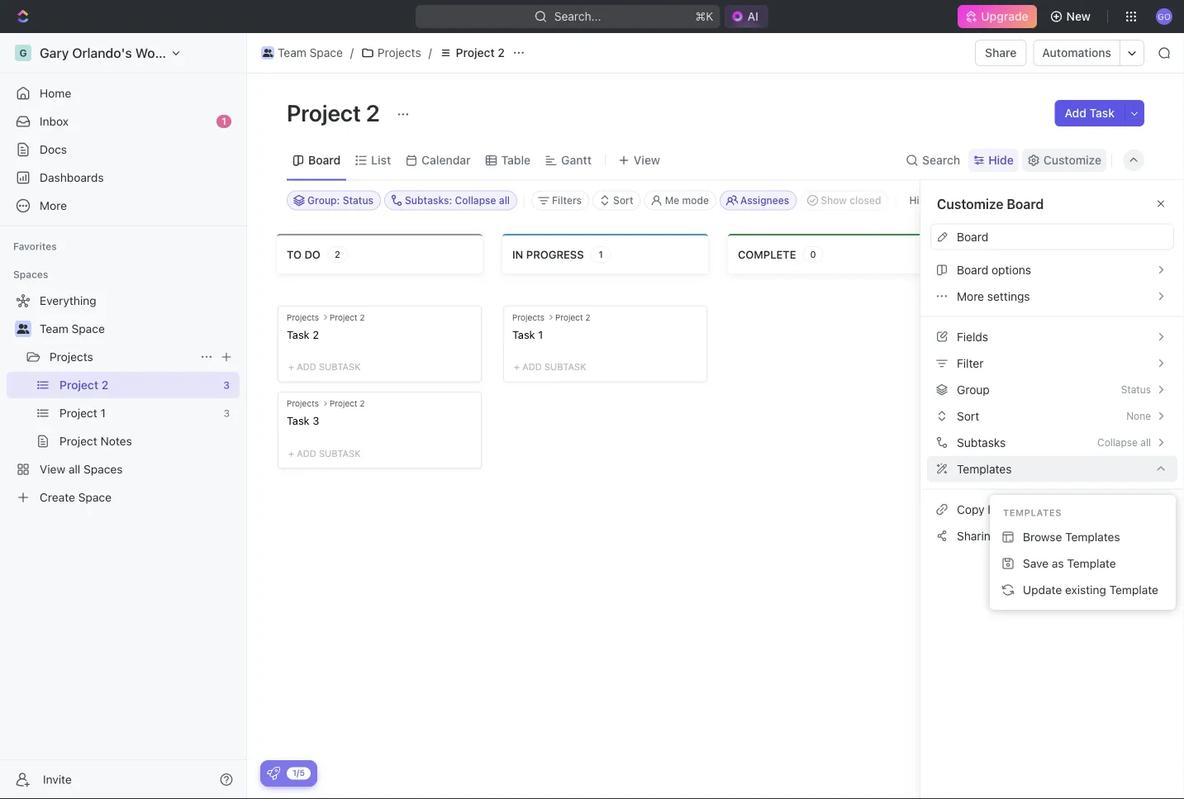 Task type: describe. For each thing, give the bounding box(es) containing it.
customize for customize board
[[937, 196, 1004, 212]]

0
[[810, 249, 816, 259]]

gantt link
[[558, 149, 592, 172]]

tasks inside unassigned 3 tasks
[[1037, 306, 1058, 316]]

project 2 for task 1
[[555, 312, 591, 321]]

hide inside dropdown button
[[989, 153, 1014, 167]]

2 / from the left
[[429, 46, 432, 59]]

link
[[988, 502, 1006, 516]]

fields button
[[930, 324, 1174, 350]]

0 horizontal spatial team space link
[[40, 316, 236, 342]]

more
[[957, 289, 984, 303]]

sharing & permissions
[[957, 529, 1076, 542]]

browse templates button
[[997, 524, 1169, 550]]

hide inside button
[[909, 195, 931, 206]]

add task button
[[1055, 100, 1125, 126]]

permissions
[[1012, 529, 1076, 542]]

list
[[371, 153, 391, 167]]

do
[[304, 248, 321, 260]]

user group image
[[17, 324, 29, 334]]

search...
[[554, 10, 601, 23]]

share button
[[975, 40, 1027, 66]]

copy link
[[957, 502, 1006, 516]]

in progress
[[512, 248, 584, 260]]

team inside tree
[[40, 322, 68, 336]]

1 / from the left
[[350, 46, 354, 59]]

1 horizontal spatial assignees
[[993, 196, 1053, 211]]

more settings
[[957, 289, 1030, 303]]

docs link
[[7, 136, 240, 163]]

unassigned 3 tasks
[[1029, 294, 1088, 316]]

search button
[[901, 149, 965, 172]]

new button
[[1043, 3, 1101, 30]]

templates inside dropdown button
[[957, 462, 1012, 476]]

customize button
[[1022, 149, 1107, 172]]

save
[[1023, 557, 1049, 570]]

hide button
[[969, 149, 1019, 172]]

add for task 1
[[522, 361, 542, 372]]

board options
[[957, 263, 1031, 276]]

save as template button
[[997, 550, 1169, 577]]

2 vertical spatial templates
[[1065, 530, 1120, 544]]

tree inside sidebar navigation
[[7, 288, 240, 511]]

space inside sidebar navigation
[[72, 322, 105, 336]]

list link
[[368, 149, 391, 172]]

1 horizontal spatial space
[[310, 46, 343, 59]]

task 1
[[512, 328, 543, 340]]

templates button
[[921, 456, 1184, 482]]

3 for unassigned 3 tasks
[[1029, 306, 1034, 316]]

are
[[1111, 340, 1126, 352]]

search
[[922, 153, 960, 167]]

table link
[[498, 149, 531, 172]]

Search field
[[993, 228, 1174, 254]]

only
[[1009, 340, 1030, 352]]

1 inside sidebar navigation
[[222, 115, 226, 127]]

complete
[[738, 248, 796, 260]]

user group image
[[263, 49, 273, 57]]

select all
[[1133, 269, 1174, 280]]

&
[[1001, 529, 1009, 542]]

as
[[1052, 557, 1064, 570]]

all
[[1164, 269, 1174, 280]]

add task
[[1065, 106, 1115, 120]]

select
[[1133, 269, 1161, 280]]

task for task 2
[[287, 328, 310, 340]]

calendar link
[[418, 149, 471, 172]]

0 vertical spatial team
[[278, 46, 306, 59]]

customize board
[[937, 196, 1044, 212]]

2 vertical spatial 1
[[538, 328, 543, 340]]

upgrade link
[[958, 5, 1037, 28]]

assignees button
[[720, 190, 797, 210]]

subtask for 1
[[544, 361, 586, 372]]

upgrade
[[981, 10, 1029, 23]]

existing
[[1065, 583, 1106, 597]]

sharing & permissions button
[[930, 523, 1174, 549]]

table
[[501, 153, 531, 167]]

hide button
[[903, 190, 938, 210]]

automations
[[1042, 46, 1111, 59]]

project 2 link
[[435, 43, 509, 63]]

group
[[957, 383, 990, 396]]

calendar
[[422, 153, 471, 167]]

save as template
[[1023, 557, 1116, 570]]

share
[[985, 46, 1017, 59]]

project 2 for task 3
[[330, 398, 365, 408]]



Task type: locate. For each thing, give the bounding box(es) containing it.
space right user group icon
[[310, 46, 343, 59]]

templates up "save as template" button
[[1065, 530, 1120, 544]]

0 vertical spatial team space
[[278, 46, 343, 59]]

add inside button
[[1065, 106, 1087, 120]]

0 vertical spatial tasks
[[1037, 306, 1058, 316]]

task 3
[[287, 414, 319, 426]]

settings
[[987, 289, 1030, 303]]

+ add subtask for 1
[[514, 361, 586, 372]]

2 horizontal spatial 1
[[599, 249, 603, 259]]

templates up copy link
[[957, 462, 1012, 476]]

0 horizontal spatial team space
[[40, 322, 105, 336]]

assignees
[[740, 195, 789, 206], [993, 196, 1053, 211]]

status
[[1121, 384, 1151, 395]]

space right user group image
[[72, 322, 105, 336]]

update existing template button
[[997, 577, 1169, 603]]

spaces
[[13, 269, 48, 280]]

only users with tasks are shown
[[1009, 340, 1159, 352]]

+ for task 3
[[288, 448, 294, 458]]

project
[[456, 46, 495, 59], [287, 99, 361, 126], [330, 312, 358, 321], [555, 312, 583, 321], [330, 398, 358, 408]]

1 horizontal spatial team space
[[278, 46, 343, 59]]

0 vertical spatial hide
[[989, 153, 1014, 167]]

+ add subtask for 3
[[288, 448, 361, 458]]

assignees inside button
[[740, 195, 789, 206]]

hide down search button
[[909, 195, 931, 206]]

team space right user group icon
[[278, 46, 343, 59]]

1 horizontal spatial projects link
[[357, 43, 425, 63]]

invite
[[43, 773, 72, 786]]

0 vertical spatial templates
[[957, 462, 1012, 476]]

+ add subtask down the task 1
[[514, 361, 586, 372]]

add for task 3
[[297, 448, 316, 458]]

new
[[1067, 10, 1091, 23]]

tasks left are
[[1084, 340, 1108, 352]]

tree containing team space
[[7, 288, 240, 511]]

home
[[40, 86, 71, 100]]

1 vertical spatial 3
[[313, 414, 319, 426]]

Search tasks... text field
[[978, 188, 1144, 213]]

+ add subtask
[[288, 361, 361, 372], [514, 361, 586, 372], [288, 448, 361, 458]]

0 horizontal spatial /
[[350, 46, 354, 59]]

1 vertical spatial team
[[40, 322, 68, 336]]

board inside board link
[[308, 153, 341, 167]]

hide up customize board
[[989, 153, 1014, 167]]

options
[[992, 263, 1031, 276]]

tasks down unassigned
[[1037, 306, 1058, 316]]

0 horizontal spatial projects link
[[50, 344, 193, 370]]

automations button
[[1034, 40, 1120, 65]]

assignees up complete
[[740, 195, 789, 206]]

1
[[222, 115, 226, 127], [599, 249, 603, 259], [538, 328, 543, 340]]

task for task 1
[[512, 328, 535, 340]]

inbox
[[40, 114, 69, 128]]

1 horizontal spatial 1
[[538, 328, 543, 340]]

to do
[[287, 248, 321, 260]]

1 vertical spatial templates
[[1003, 507, 1062, 518]]

in
[[512, 248, 523, 260]]

+ for task 2
[[288, 361, 294, 372]]

board down customize board
[[957, 230, 988, 243]]

task inside button
[[1090, 106, 1115, 120]]

1 vertical spatial tasks
[[1084, 340, 1108, 352]]

0 horizontal spatial hide
[[909, 195, 931, 206]]

0 horizontal spatial 3
[[313, 414, 319, 426]]

+ add subtask for 2
[[288, 361, 361, 372]]

template for update existing template
[[1110, 583, 1159, 597]]

0 vertical spatial projects link
[[357, 43, 425, 63]]

customize
[[1044, 153, 1102, 167], [937, 196, 1004, 212]]

1 vertical spatial customize
[[937, 196, 1004, 212]]

team space inside sidebar navigation
[[40, 322, 105, 336]]

customize up search tasks... text field
[[1044, 153, 1102, 167]]

assignees down hide dropdown button
[[993, 196, 1053, 211]]

board down hide dropdown button
[[1007, 196, 1044, 212]]

task
[[1090, 106, 1115, 120], [287, 328, 310, 340], [512, 328, 535, 340], [287, 414, 310, 426]]

board link
[[305, 149, 341, 172]]

projects for task 2
[[287, 312, 319, 321]]

0 horizontal spatial tasks
[[1037, 306, 1058, 316]]

with
[[1061, 340, 1081, 352]]

task for task 3
[[287, 414, 310, 426]]

board
[[308, 153, 341, 167], [1007, 196, 1044, 212], [957, 230, 988, 243], [957, 263, 988, 276]]

onboarding checklist button image
[[267, 767, 280, 780]]

projects inside tree
[[50, 350, 93, 364]]

sharing
[[957, 529, 998, 542]]

0 horizontal spatial space
[[72, 322, 105, 336]]

team space right user group image
[[40, 322, 105, 336]]

tasks
[[1037, 306, 1058, 316], [1084, 340, 1108, 352]]

0 vertical spatial customize
[[1044, 153, 1102, 167]]

templates button
[[930, 456, 1174, 482]]

3
[[1029, 306, 1034, 316], [313, 414, 319, 426]]

copy link button
[[930, 496, 1174, 523]]

projects link
[[357, 43, 425, 63], [50, 344, 193, 370]]

team right user group image
[[40, 322, 68, 336]]

board left the list link
[[308, 153, 341, 167]]

shown
[[1128, 340, 1159, 352]]

board options button
[[930, 257, 1174, 283]]

0 horizontal spatial team
[[40, 322, 68, 336]]

customize down hide dropdown button
[[937, 196, 1004, 212]]

0 vertical spatial team space link
[[257, 43, 347, 63]]

add
[[1065, 106, 1087, 120], [297, 361, 316, 372], [522, 361, 542, 372], [297, 448, 316, 458]]

1 vertical spatial 1
[[599, 249, 603, 259]]

onboarding checklist button element
[[267, 767, 280, 780]]

project for task 1
[[555, 312, 583, 321]]

projects for task 1
[[512, 312, 545, 321]]

update existing template
[[1023, 583, 1159, 597]]

1 horizontal spatial team space link
[[257, 43, 347, 63]]

1 horizontal spatial /
[[429, 46, 432, 59]]

0 horizontal spatial 1
[[222, 115, 226, 127]]

1/5
[[293, 768, 305, 778]]

subtask
[[319, 361, 361, 372], [544, 361, 586, 372], [319, 448, 361, 458]]

unassigned
[[1029, 294, 1088, 306]]

progress
[[526, 248, 584, 260]]

customize inside button
[[1044, 153, 1102, 167]]

project for task 3
[[330, 398, 358, 408]]

1 vertical spatial template
[[1110, 583, 1159, 597]]

1 horizontal spatial hide
[[989, 153, 1014, 167]]

template inside button
[[1067, 557, 1116, 570]]

to
[[287, 248, 302, 260]]

favorites button
[[7, 236, 63, 256]]

template for save as template
[[1067, 557, 1116, 570]]

add down the task 1
[[522, 361, 542, 372]]

template
[[1067, 557, 1116, 570], [1110, 583, 1159, 597]]

2
[[498, 46, 505, 59], [366, 99, 380, 126], [335, 249, 340, 259], [360, 312, 365, 321], [585, 312, 591, 321], [313, 328, 319, 340], [360, 398, 365, 408]]

project 2 for task 2
[[330, 312, 365, 321]]

3 inside unassigned 3 tasks
[[1029, 306, 1034, 316]]

0 horizontal spatial customize
[[937, 196, 1004, 212]]

1 vertical spatial projects link
[[50, 344, 193, 370]]

users
[[1033, 340, 1059, 352]]

task 2
[[287, 328, 319, 340]]

template inside 'button'
[[1110, 583, 1159, 597]]

templates up permissions
[[1003, 507, 1062, 518]]

1 vertical spatial team space
[[40, 322, 105, 336]]

fields
[[957, 330, 988, 343]]

dashboards link
[[7, 164, 240, 191]]

sidebar navigation
[[0, 33, 247, 799]]

browse templates
[[1023, 530, 1120, 544]]

favorites
[[13, 240, 57, 252]]

+
[[288, 361, 294, 372], [514, 361, 520, 372], [288, 448, 294, 458]]

+ down task 2
[[288, 361, 294, 372]]

projects for task 3
[[287, 398, 319, 408]]

add up 'customize' button
[[1065, 106, 1087, 120]]

customize for customize
[[1044, 153, 1102, 167]]

tree
[[7, 288, 240, 511]]

more settings button
[[930, 283, 1174, 309]]

docs
[[40, 143, 67, 156]]

3 for task 3
[[313, 414, 319, 426]]

projects link inside sidebar navigation
[[50, 344, 193, 370]]

template right 'existing'
[[1110, 583, 1159, 597]]

+ down the task 1
[[514, 361, 520, 372]]

1 vertical spatial space
[[72, 322, 105, 336]]

1 horizontal spatial 3
[[1029, 306, 1034, 316]]

add for task 2
[[297, 361, 316, 372]]

⌘k
[[696, 10, 714, 23]]

+ for task 1
[[514, 361, 520, 372]]

0 horizontal spatial assignees
[[740, 195, 789, 206]]

0 vertical spatial 1
[[222, 115, 226, 127]]

home link
[[7, 80, 240, 107]]

browse
[[1023, 530, 1062, 544]]

copy
[[957, 502, 985, 516]]

templates
[[957, 462, 1012, 476], [1003, 507, 1062, 518], [1065, 530, 1120, 544]]

+ add subtask down task 2
[[288, 361, 361, 372]]

1 horizontal spatial tasks
[[1084, 340, 1108, 352]]

0 vertical spatial template
[[1067, 557, 1116, 570]]

0 vertical spatial 3
[[1029, 306, 1034, 316]]

update
[[1023, 583, 1062, 597]]

+ add subtask down task 3
[[288, 448, 361, 458]]

+ down task 3
[[288, 448, 294, 458]]

0 vertical spatial space
[[310, 46, 343, 59]]

1 horizontal spatial team
[[278, 46, 306, 59]]

board up more
[[957, 263, 988, 276]]

team right user group icon
[[278, 46, 306, 59]]

team
[[278, 46, 306, 59], [40, 322, 68, 336]]

dashboards
[[40, 171, 104, 184]]

add down task 3
[[297, 448, 316, 458]]

project for task 2
[[330, 312, 358, 321]]

template up the update existing template on the bottom
[[1067, 557, 1116, 570]]

board inside board options button
[[957, 263, 988, 276]]

1 vertical spatial hide
[[909, 195, 931, 206]]

subtask for 2
[[319, 361, 361, 372]]

1 horizontal spatial customize
[[1044, 153, 1102, 167]]

gantt
[[561, 153, 592, 167]]

1 vertical spatial team space link
[[40, 316, 236, 342]]

space
[[310, 46, 343, 59], [72, 322, 105, 336]]

subtask for 3
[[319, 448, 361, 458]]

add down task 2
[[297, 361, 316, 372]]



Task type: vqa. For each thing, say whether or not it's contained in the screenshot.


